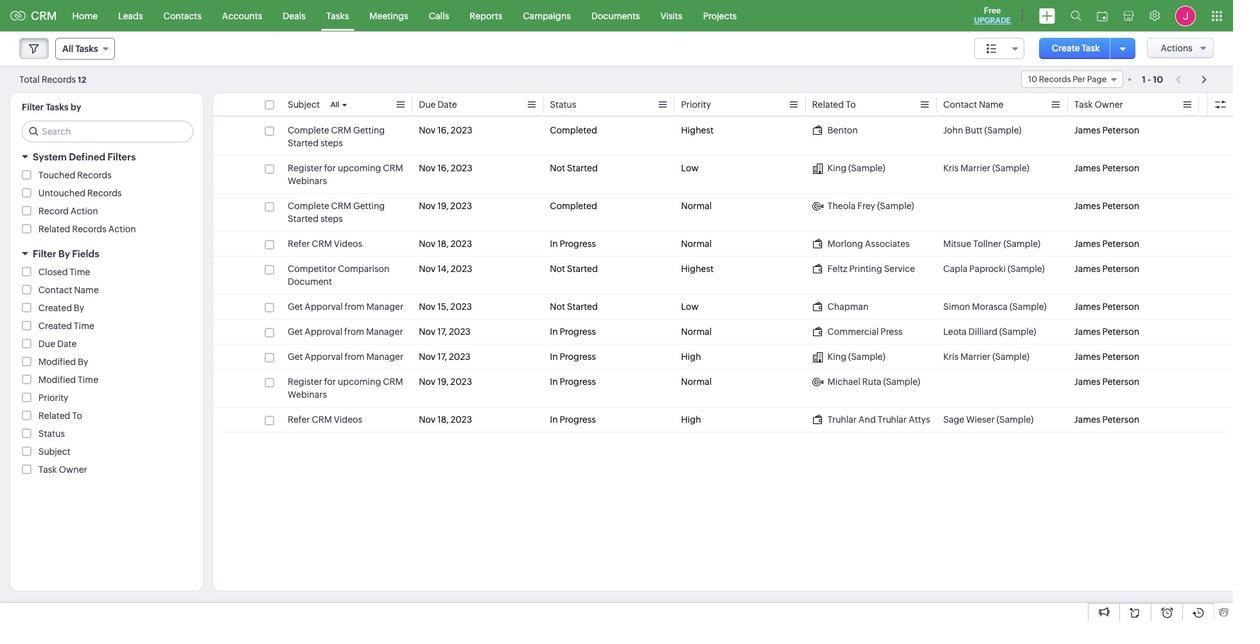 Task type: describe. For each thing, give the bounding box(es) containing it.
tollner
[[973, 239, 1002, 249]]

meetings link
[[359, 0, 419, 31]]

all tasks
[[62, 44, 98, 54]]

1 horizontal spatial contact
[[943, 100, 977, 110]]

filter tasks by
[[22, 102, 81, 112]]

nov for michael ruta (sample) 'link'
[[419, 377, 436, 387]]

complete crm getting started steps link for nov 16, 2023
[[288, 124, 406, 150]]

leads link
[[108, 0, 153, 31]]

profile element
[[1168, 0, 1204, 31]]

8 peterson from the top
[[1102, 352, 1139, 362]]

visits
[[661, 11, 682, 21]]

(sample) down john butt (sample) on the right top
[[992, 163, 1029, 173]]

documents
[[591, 11, 640, 21]]

10 records per page
[[1028, 75, 1107, 84]]

james for kris marrier (sample) link related to high
[[1074, 352, 1101, 362]]

1 horizontal spatial to
[[846, 100, 856, 110]]

chapman link
[[812, 301, 869, 313]]

create task button
[[1039, 38, 1113, 59]]

1 horizontal spatial status
[[550, 100, 576, 110]]

2 nov from the top
[[419, 163, 436, 173]]

michael
[[828, 377, 860, 387]]

19, for register for upcoming crm webinars
[[437, 377, 449, 387]]

truhlar and truhlar attys
[[828, 415, 930, 425]]

crm link
[[10, 9, 57, 22]]

0 horizontal spatial date
[[57, 339, 77, 349]]

get for low
[[288, 302, 303, 312]]

documents link
[[581, 0, 650, 31]]

1 horizontal spatial action
[[108, 224, 136, 234]]

Search text field
[[22, 121, 193, 142]]

complete crm getting started steps for nov 16, 2023
[[288, 125, 385, 148]]

created for created time
[[38, 321, 72, 331]]

james peterson for benton link
[[1074, 125, 1139, 136]]

james peterson for feltz printing service link
[[1074, 264, 1139, 274]]

2 vertical spatial task
[[38, 465, 57, 475]]

sage wieser (sample)
[[943, 415, 1034, 425]]

time for closed time
[[70, 267, 90, 277]]

time for modified time
[[78, 375, 98, 385]]

task inside button
[[1082, 43, 1100, 53]]

1 vertical spatial due date
[[38, 339, 77, 349]]

page
[[1087, 75, 1107, 84]]

james for leota dilliard (sample) link
[[1074, 327, 1101, 337]]

nov for benton link
[[419, 125, 436, 136]]

get for high
[[288, 352, 303, 362]]

leota dilliard (sample)
[[943, 327, 1036, 337]]

theola frey (sample) link
[[812, 200, 914, 213]]

for for nov 19, 2023
[[324, 377, 336, 387]]

by for filter
[[58, 249, 70, 259]]

low for chapman
[[681, 302, 699, 312]]

1 truhlar from the left
[[828, 415, 857, 425]]

nov 17, 2023 for get approval from manager
[[419, 327, 471, 337]]

0 horizontal spatial owner
[[59, 465, 87, 475]]

competitor
[[288, 264, 336, 274]]

nov 16, 2023 for register for upcoming crm webinars
[[419, 163, 472, 173]]

nov 15, 2023
[[419, 302, 472, 312]]

feltz printing service
[[828, 264, 915, 274]]

king (sample) for low
[[828, 163, 885, 173]]

king (sample) for high
[[828, 352, 885, 362]]

james peterson for the king (sample) link for high
[[1074, 352, 1139, 362]]

1 vertical spatial name
[[74, 285, 99, 295]]

benton
[[828, 125, 858, 136]]

frey
[[857, 201, 875, 211]]

leota
[[943, 327, 967, 337]]

record action
[[38, 206, 98, 216]]

created time
[[38, 321, 94, 331]]

meetings
[[370, 11, 408, 21]]

per
[[1073, 75, 1085, 84]]

All Tasks field
[[55, 38, 115, 60]]

2023 for the complete crm getting started steps link associated with nov 19, 2023
[[450, 201, 472, 211]]

0 vertical spatial date
[[438, 100, 457, 110]]

1 vertical spatial subject
[[38, 447, 70, 457]]

projects link
[[693, 0, 747, 31]]

peterson for the theola frey (sample) link
[[1102, 201, 1139, 211]]

press
[[881, 327, 903, 337]]

campaigns link
[[513, 0, 581, 31]]

manager for high
[[366, 352, 403, 362]]

0 vertical spatial due date
[[419, 100, 457, 110]]

untouched
[[38, 188, 85, 198]]

untouched records
[[38, 188, 122, 198]]

closed time
[[38, 267, 90, 277]]

1 horizontal spatial 10
[[1153, 74, 1163, 84]]

simon morasca (sample) link
[[943, 301, 1047, 313]]

kris marrier (sample) for high
[[943, 352, 1029, 362]]

0 horizontal spatial task owner
[[38, 465, 87, 475]]

and
[[859, 415, 876, 425]]

james peterson for truhlar and truhlar attys link
[[1074, 415, 1139, 425]]

10 inside field
[[1028, 75, 1037, 84]]

capla
[[943, 264, 968, 274]]

total
[[19, 74, 40, 84]]

normal for morlong associates
[[681, 239, 712, 249]]

10 Records Per Page field
[[1021, 71, 1123, 88]]

register for nov 16, 2023
[[288, 163, 322, 173]]

from for normal
[[344, 327, 364, 337]]

steps for nov 16, 2023
[[320, 138, 343, 148]]

18, for high
[[437, 415, 449, 425]]

contacts
[[164, 11, 202, 21]]

1 - 10
[[1142, 74, 1163, 84]]

(sample) right "morasca"
[[1010, 302, 1047, 312]]

records for related
[[72, 224, 107, 234]]

nov 16, 2023 for complete crm getting started steps
[[419, 125, 472, 136]]

james for john butt (sample) link
[[1074, 125, 1101, 136]]

in for truhlar and truhlar attys
[[550, 415, 558, 425]]

morlong associates
[[828, 239, 910, 249]]

john butt (sample) link
[[943, 124, 1022, 137]]

simon
[[943, 302, 970, 312]]

john
[[943, 125, 963, 136]]

john butt (sample)
[[943, 125, 1022, 136]]

register for upcoming crm webinars for nov 19, 2023
[[288, 377, 403, 400]]

high for truhlar and truhlar attys
[[681, 415, 701, 425]]

nov 19, 2023 for register for upcoming crm webinars
[[419, 377, 472, 387]]

attys
[[909, 415, 930, 425]]

for for nov 16, 2023
[[324, 163, 336, 173]]

(sample) right "paprocki"
[[1008, 264, 1045, 274]]

filter by fields
[[33, 249, 99, 259]]

theola frey (sample)
[[828, 201, 914, 211]]

nov 14, 2023
[[419, 264, 472, 274]]

nov for morlong associates link
[[419, 239, 436, 249]]

not started for nov 16, 2023
[[550, 163, 598, 173]]

theola
[[828, 201, 856, 211]]

8 nov from the top
[[419, 352, 436, 362]]

modified time
[[38, 375, 98, 385]]

king (sample) link for high
[[812, 351, 885, 364]]

complete crm getting started steps link for nov 19, 2023
[[288, 200, 406, 225]]

calls link
[[419, 0, 459, 31]]

deals link
[[273, 0, 316, 31]]

accounts link
[[212, 0, 273, 31]]

closed
[[38, 267, 68, 277]]

records for touched
[[77, 170, 112, 180]]

competitor comparison document
[[288, 264, 390, 287]]

peterson for morlong associates link
[[1102, 239, 1139, 249]]

system defined filters button
[[10, 146, 203, 168]]

progress for truhlar and truhlar attys
[[560, 415, 596, 425]]

completed for nov 19, 2023
[[550, 201, 597, 211]]

not for nov 14, 2023
[[550, 264, 565, 274]]

touched
[[38, 170, 75, 180]]

filter for filter by fields
[[33, 249, 56, 259]]

12
[[78, 75, 86, 84]]

(sample) right frey
[[877, 201, 914, 211]]

3 james from the top
[[1074, 201, 1101, 211]]

dilliard
[[968, 327, 998, 337]]

1 horizontal spatial task owner
[[1074, 100, 1123, 110]]

mitsue tollner (sample) link
[[943, 238, 1041, 250]]

system defined filters
[[33, 152, 136, 162]]

morlong
[[828, 239, 863, 249]]

0 vertical spatial priority
[[681, 100, 711, 110]]

james peterson for the theola frey (sample) link
[[1074, 201, 1139, 211]]

peterson for the commercial press link
[[1102, 327, 1139, 337]]

0 vertical spatial related
[[812, 100, 844, 110]]

modified for modified by
[[38, 357, 76, 367]]

competitor comparison document link
[[288, 263, 406, 288]]

2 truhlar from the left
[[878, 415, 907, 425]]

1 vertical spatial related to
[[38, 411, 82, 421]]

in progress for truhlar
[[550, 415, 596, 425]]

refer crm videos link for high
[[288, 414, 362, 426]]

2023 for get apporval from manager link related to nov 15, 2023
[[450, 302, 472, 312]]

(sample) down simon morasca (sample) link
[[999, 327, 1036, 337]]

all for all
[[331, 101, 339, 109]]

modified by
[[38, 357, 88, 367]]

(sample) right ruta in the right of the page
[[883, 377, 920, 387]]

0 vertical spatial due
[[419, 100, 436, 110]]

in progress for king
[[550, 352, 596, 362]]

contacts link
[[153, 0, 212, 31]]

1 vertical spatial status
[[38, 429, 65, 439]]

records for untouched
[[87, 188, 122, 198]]

morlong associates link
[[812, 238, 910, 250]]

system
[[33, 152, 67, 162]]

highest for completed
[[681, 125, 714, 136]]

search element
[[1063, 0, 1089, 31]]

free upgrade
[[974, 6, 1011, 25]]

james for low's kris marrier (sample) link
[[1074, 163, 1101, 173]]

actions
[[1161, 43, 1193, 53]]

tasks link
[[316, 0, 359, 31]]

home link
[[62, 0, 108, 31]]

kris marrier (sample) link for low
[[943, 162, 1029, 175]]

register for upcoming crm webinars link for nov 19, 2023
[[288, 376, 406, 401]]

filter for filter tasks by
[[22, 102, 44, 112]]

commercial
[[828, 327, 879, 337]]

sage
[[943, 415, 964, 425]]

related records action
[[38, 224, 136, 234]]

visits link
[[650, 0, 693, 31]]

started for comparison
[[567, 264, 598, 274]]

9 james from the top
[[1074, 377, 1101, 387]]

0 horizontal spatial due
[[38, 339, 55, 349]]

0 horizontal spatial action
[[70, 206, 98, 216]]

upgrade
[[974, 16, 1011, 25]]

register for nov 19, 2023
[[288, 377, 322, 387]]

17, for get apporval from manager
[[437, 352, 447, 362]]

refer crm videos for high
[[288, 415, 362, 425]]

2 peterson from the top
[[1102, 163, 1139, 173]]

0 horizontal spatial contact
[[38, 285, 72, 295]]

capla paprocki (sample) link
[[943, 263, 1045, 276]]

0 horizontal spatial to
[[72, 411, 82, 421]]

row group containing complete crm getting started steps
[[213, 118, 1233, 433]]



Task type: vqa. For each thing, say whether or not it's contained in the screenshot.


Task type: locate. For each thing, give the bounding box(es) containing it.
3 not started from the top
[[550, 302, 598, 312]]

get apporval from manager
[[288, 302, 403, 312], [288, 352, 403, 362]]

truhlar left "and"
[[828, 415, 857, 425]]

1 vertical spatial register for upcoming crm webinars link
[[288, 376, 406, 401]]

from down get approval from manager link
[[345, 352, 365, 362]]

profile image
[[1175, 5, 1196, 26]]

by for modified
[[78, 357, 88, 367]]

5 in progress from the top
[[550, 415, 596, 425]]

1 vertical spatial filter
[[33, 249, 56, 259]]

related to up benton link
[[812, 100, 856, 110]]

status
[[550, 100, 576, 110], [38, 429, 65, 439]]

james peterson for the commercial press link
[[1074, 327, 1139, 337]]

3 normal from the top
[[681, 327, 712, 337]]

2 webinars from the top
[[288, 390, 327, 400]]

tasks up 12
[[75, 44, 98, 54]]

document
[[288, 277, 332, 287]]

associates
[[865, 239, 910, 249]]

15,
[[437, 302, 449, 312]]

4 in from the top
[[550, 377, 558, 387]]

0 horizontal spatial related to
[[38, 411, 82, 421]]

records left 12
[[42, 74, 76, 84]]

refer crm videos
[[288, 239, 362, 249], [288, 415, 362, 425]]

2 for from the top
[[324, 377, 336, 387]]

started for apporval
[[567, 302, 598, 312]]

2 nov 17, 2023 from the top
[[419, 352, 471, 362]]

2 in from the top
[[550, 327, 558, 337]]

in for morlong associates
[[550, 239, 558, 249]]

james for simon morasca (sample) link
[[1074, 302, 1101, 312]]

2 register for upcoming crm webinars link from the top
[[288, 376, 406, 401]]

1 vertical spatial get apporval from manager link
[[288, 351, 403, 364]]

upcoming for nov 19, 2023
[[338, 377, 381, 387]]

8 james from the top
[[1074, 352, 1101, 362]]

1
[[1142, 74, 1146, 84]]

michael ruta (sample) link
[[812, 376, 920, 389]]

0 vertical spatial complete
[[288, 125, 329, 136]]

defined
[[69, 152, 105, 162]]

(sample) up frey
[[848, 163, 885, 173]]

1 horizontal spatial date
[[438, 100, 457, 110]]

kris down leota
[[943, 352, 959, 362]]

get down get approval from manager
[[288, 352, 303, 362]]

simon morasca (sample)
[[943, 302, 1047, 312]]

1 vertical spatial time
[[74, 321, 94, 331]]

1 webinars from the top
[[288, 176, 327, 186]]

1 apporval from the top
[[305, 302, 343, 312]]

1 vertical spatial get
[[288, 327, 303, 337]]

upcoming
[[338, 163, 381, 173], [338, 377, 381, 387]]

king down benton link
[[828, 163, 847, 173]]

getting for nov 16, 2023
[[353, 125, 385, 136]]

king (sample) link down 'benton'
[[812, 162, 885, 175]]

kris marrier (sample) link down "dilliard"
[[943, 351, 1029, 364]]

2 king (sample) from the top
[[828, 352, 885, 362]]

contact up the john
[[943, 100, 977, 110]]

get approval from manager link
[[288, 326, 403, 338]]

register for upcoming crm webinars for nov 16, 2023
[[288, 163, 403, 186]]

2023 for refer crm videos link associated with normal
[[451, 239, 472, 249]]

apporval down approval
[[305, 352, 343, 362]]

1 vertical spatial refer
[[288, 415, 310, 425]]

time down created by
[[74, 321, 94, 331]]

1 vertical spatial owner
[[59, 465, 87, 475]]

get down document on the top left of page
[[288, 302, 303, 312]]

contact name down "closed time" on the left top of page
[[38, 285, 99, 295]]

king for high
[[828, 352, 847, 362]]

created up created time
[[38, 303, 72, 313]]

2 register from the top
[[288, 377, 322, 387]]

complete crm getting started steps
[[288, 125, 385, 148], [288, 201, 385, 224]]

7 james from the top
[[1074, 327, 1101, 337]]

1 not from the top
[[550, 163, 565, 173]]

refer for high
[[288, 415, 310, 425]]

related down the modified time
[[38, 411, 70, 421]]

marrier for low
[[961, 163, 991, 173]]

king (sample) link for low
[[812, 162, 885, 175]]

morasca
[[972, 302, 1008, 312]]

apporval for nov 15, 2023
[[305, 302, 343, 312]]

1 upcoming from the top
[[338, 163, 381, 173]]

4 progress from the top
[[560, 377, 596, 387]]

1 vertical spatial refer crm videos link
[[288, 414, 362, 426]]

1 vertical spatial 19,
[[437, 377, 449, 387]]

2 refer crm videos link from the top
[[288, 414, 362, 426]]

progress for king (sample)
[[560, 352, 596, 362]]

0 vertical spatial status
[[550, 100, 576, 110]]

2 16, from the top
[[437, 163, 449, 173]]

1 vertical spatial low
[[681, 302, 699, 312]]

1 refer crm videos from the top
[[288, 239, 362, 249]]

1 not started from the top
[[550, 163, 598, 173]]

tasks for all tasks
[[75, 44, 98, 54]]

by up "closed time" on the left top of page
[[58, 249, 70, 259]]

2 king from the top
[[828, 352, 847, 362]]

getting
[[353, 125, 385, 136], [353, 201, 385, 211]]

3 get from the top
[[288, 352, 303, 362]]

kris marrier (sample) down john butt (sample) on the right top
[[943, 163, 1029, 173]]

1 complete crm getting started steps link from the top
[[288, 124, 406, 150]]

time
[[70, 267, 90, 277], [74, 321, 94, 331], [78, 375, 98, 385]]

1 vertical spatial 17,
[[437, 352, 447, 362]]

2 vertical spatial tasks
[[46, 102, 68, 112]]

james peterson
[[1074, 125, 1139, 136], [1074, 163, 1139, 173], [1074, 201, 1139, 211], [1074, 239, 1139, 249], [1074, 264, 1139, 274], [1074, 302, 1139, 312], [1074, 327, 1139, 337], [1074, 352, 1139, 362], [1074, 377, 1139, 387], [1074, 415, 1139, 425]]

0 vertical spatial related to
[[812, 100, 856, 110]]

task owner
[[1074, 100, 1123, 110], [38, 465, 87, 475]]

nov 17, 2023
[[419, 327, 471, 337], [419, 352, 471, 362]]

get left approval
[[288, 327, 303, 337]]

1 register for upcoming crm webinars from the top
[[288, 163, 403, 186]]

task
[[1082, 43, 1100, 53], [1074, 100, 1093, 110], [38, 465, 57, 475]]

0 vertical spatial contact
[[943, 100, 977, 110]]

complete
[[288, 125, 329, 136], [288, 201, 329, 211]]

butt
[[965, 125, 983, 136]]

0 horizontal spatial due date
[[38, 339, 77, 349]]

james for sage wieser (sample) link
[[1074, 415, 1101, 425]]

records for 10
[[1039, 75, 1071, 84]]

0 vertical spatial created
[[38, 303, 72, 313]]

1 james from the top
[[1074, 125, 1101, 136]]

time down modified by
[[78, 375, 98, 385]]

0 vertical spatial 17,
[[437, 327, 447, 337]]

progress for commercial press
[[560, 327, 596, 337]]

0 vertical spatial subject
[[288, 100, 320, 110]]

webinars for nov 16, 2023
[[288, 176, 327, 186]]

0 horizontal spatial contact name
[[38, 285, 99, 295]]

records down 'touched records'
[[87, 188, 122, 198]]

related
[[812, 100, 844, 110], [38, 224, 70, 234], [38, 411, 70, 421]]

2023 for get approval from manager link
[[449, 327, 471, 337]]

feltz
[[828, 264, 847, 274]]

reports
[[470, 11, 502, 21]]

calendar image
[[1097, 11, 1108, 21]]

manager down the comparison
[[366, 302, 403, 312]]

kris marrier (sample) down "dilliard"
[[943, 352, 1029, 362]]

in progress for commercial
[[550, 327, 596, 337]]

filter down total
[[22, 102, 44, 112]]

2 nov 16, 2023 from the top
[[419, 163, 472, 173]]

(sample) right the tollner
[[1003, 239, 1041, 249]]

created down created by
[[38, 321, 72, 331]]

1 vertical spatial videos
[[334, 415, 362, 425]]

3 from from the top
[[345, 352, 365, 362]]

1 horizontal spatial subject
[[288, 100, 320, 110]]

chapman
[[828, 302, 869, 312]]

2 modified from the top
[[38, 375, 76, 385]]

nov for chapman link
[[419, 302, 436, 312]]

create menu image
[[1039, 8, 1055, 23]]

4 normal from the top
[[681, 377, 712, 387]]

not started
[[550, 163, 598, 173], [550, 264, 598, 274], [550, 302, 598, 312]]

0 vertical spatial time
[[70, 267, 90, 277]]

1 nov 18, 2023 from the top
[[419, 239, 472, 249]]

steps
[[320, 138, 343, 148], [320, 214, 343, 224]]

9 nov from the top
[[419, 377, 436, 387]]

2 vertical spatial related
[[38, 411, 70, 421]]

paprocki
[[969, 264, 1006, 274]]

crm
[[31, 9, 57, 22], [331, 125, 351, 136], [383, 163, 403, 173], [331, 201, 351, 211], [312, 239, 332, 249], [383, 377, 403, 387], [312, 415, 332, 425]]

nov 17, 2023 for get apporval from manager
[[419, 352, 471, 362]]

nov for feltz printing service link
[[419, 264, 436, 274]]

in for king (sample)
[[550, 352, 558, 362]]

0 vertical spatial modified
[[38, 357, 76, 367]]

tasks right deals link
[[326, 11, 349, 21]]

1 horizontal spatial related to
[[812, 100, 856, 110]]

progress for michael ruta (sample)
[[560, 377, 596, 387]]

modified up the modified time
[[38, 357, 76, 367]]

1 vertical spatial 18,
[[437, 415, 449, 425]]

2 vertical spatial manager
[[366, 352, 403, 362]]

webinars for nov 19, 2023
[[288, 390, 327, 400]]

1 nov 19, 2023 from the top
[[419, 201, 472, 211]]

king (sample)
[[828, 163, 885, 173], [828, 352, 885, 362]]

0 vertical spatial nov 17, 2023
[[419, 327, 471, 337]]

get inside get approval from manager link
[[288, 327, 303, 337]]

1 horizontal spatial contact name
[[943, 100, 1004, 110]]

related to down the modified time
[[38, 411, 82, 421]]

1 complete from the top
[[288, 125, 329, 136]]

1 refer crm videos link from the top
[[288, 238, 362, 250]]

8 james peterson from the top
[[1074, 352, 1139, 362]]

1 modified from the top
[[38, 357, 76, 367]]

complete for nov 19, 2023
[[288, 201, 329, 211]]

apporval
[[305, 302, 343, 312], [305, 352, 343, 362]]

1 vertical spatial nov 18, 2023
[[419, 415, 472, 425]]

records down defined
[[77, 170, 112, 180]]

created for created by
[[38, 303, 72, 313]]

get apporval from manager link down get approval from manager link
[[288, 351, 403, 364]]

in progress for michael
[[550, 377, 596, 387]]

by up the modified time
[[78, 357, 88, 367]]

1 vertical spatial king (sample) link
[[812, 351, 885, 364]]

(sample) right wieser
[[997, 415, 1034, 425]]

feltz printing service link
[[812, 263, 915, 276]]

2 apporval from the top
[[305, 352, 343, 362]]

2023
[[451, 125, 472, 136], [451, 163, 472, 173], [450, 201, 472, 211], [451, 239, 472, 249], [451, 264, 472, 274], [450, 302, 472, 312], [449, 327, 471, 337], [449, 352, 471, 362], [450, 377, 472, 387], [451, 415, 472, 425]]

0 vertical spatial filter
[[22, 102, 44, 112]]

5 in from the top
[[550, 415, 558, 425]]

kris marrier (sample) link
[[943, 162, 1029, 175], [943, 351, 1029, 364]]

manager
[[366, 302, 403, 312], [366, 327, 403, 337], [366, 352, 403, 362]]

3 nov from the top
[[419, 201, 436, 211]]

16, for register for upcoming crm webinars
[[437, 163, 449, 173]]

manager down get approval from manager
[[366, 352, 403, 362]]

records left per
[[1039, 75, 1071, 84]]

james peterson for chapman link
[[1074, 302, 1139, 312]]

completed for nov 16, 2023
[[550, 125, 597, 136]]

touched records
[[38, 170, 112, 180]]

normal for theola frey (sample)
[[681, 201, 712, 211]]

0 vertical spatial all
[[62, 44, 73, 54]]

1 nov 16, 2023 from the top
[[419, 125, 472, 136]]

1 vertical spatial complete crm getting started steps link
[[288, 200, 406, 225]]

kris down the john
[[943, 163, 959, 173]]

1 vertical spatial marrier
[[961, 352, 991, 362]]

2 get apporval from manager from the top
[[288, 352, 403, 362]]

peterson for truhlar and truhlar attys link
[[1102, 415, 1139, 425]]

None field
[[974, 38, 1024, 59]]

search image
[[1071, 10, 1082, 21]]

not for nov 15, 2023
[[550, 302, 565, 312]]

related down record
[[38, 224, 70, 234]]

from for low
[[345, 302, 365, 312]]

2 refer from the top
[[288, 415, 310, 425]]

records inside field
[[1039, 75, 1071, 84]]

refer crm videos link for normal
[[288, 238, 362, 250]]

0 vertical spatial task owner
[[1074, 100, 1123, 110]]

time for created time
[[74, 321, 94, 331]]

7 peterson from the top
[[1102, 327, 1139, 337]]

get apporval from manager for nov 17, 2023
[[288, 352, 403, 362]]

10 james peterson from the top
[[1074, 415, 1139, 425]]

high
[[681, 352, 701, 362], [681, 415, 701, 425]]

deals
[[283, 11, 306, 21]]

1 vertical spatial register for upcoming crm webinars
[[288, 377, 403, 400]]

king (sample) down the commercial press link
[[828, 352, 885, 362]]

1 horizontal spatial due
[[419, 100, 436, 110]]

1 vertical spatial king (sample)
[[828, 352, 885, 362]]

fields
[[72, 249, 99, 259]]

2 vertical spatial from
[[345, 352, 365, 362]]

king for low
[[828, 163, 847, 173]]

1 marrier from the top
[[961, 163, 991, 173]]

nov 18, 2023 for high
[[419, 415, 472, 425]]

2 getting from the top
[[353, 201, 385, 211]]

0 vertical spatial get
[[288, 302, 303, 312]]

1 for from the top
[[324, 163, 336, 173]]

1 vertical spatial upcoming
[[338, 377, 381, 387]]

1 vertical spatial priority
[[38, 393, 68, 403]]

2 complete crm getting started steps link from the top
[[288, 200, 406, 225]]

not started for nov 14, 2023
[[550, 264, 598, 274]]

0 vertical spatial get apporval from manager link
[[288, 301, 403, 313]]

kris
[[943, 163, 959, 173], [943, 352, 959, 362]]

1 from from the top
[[345, 302, 365, 312]]

0 vertical spatial name
[[979, 100, 1004, 110]]

0 vertical spatial king (sample) link
[[812, 162, 885, 175]]

2 complete crm getting started steps from the top
[[288, 201, 385, 224]]

2023 for the complete crm getting started steps link associated with nov 16, 2023
[[451, 125, 472, 136]]

(sample) down leota dilliard (sample) link
[[992, 352, 1029, 362]]

time down fields
[[70, 267, 90, 277]]

4 james peterson from the top
[[1074, 239, 1139, 249]]

james for mitsue tollner (sample) link
[[1074, 239, 1101, 249]]

6 james from the top
[[1074, 302, 1101, 312]]

to up 'benton'
[[846, 100, 856, 110]]

manager right approval
[[366, 327, 403, 337]]

0 vertical spatial tasks
[[326, 11, 349, 21]]

2 19, from the top
[[437, 377, 449, 387]]

1 high from the top
[[681, 352, 701, 362]]

16, for complete crm getting started steps
[[437, 125, 449, 136]]

1 king (sample) link from the top
[[812, 162, 885, 175]]

refer crm videos for normal
[[288, 239, 362, 249]]

apporval up approval
[[305, 302, 343, 312]]

2 nov 18, 2023 from the top
[[419, 415, 472, 425]]

contact name
[[943, 100, 1004, 110], [38, 285, 99, 295]]

0 vertical spatial high
[[681, 352, 701, 362]]

get
[[288, 302, 303, 312], [288, 327, 303, 337], [288, 352, 303, 362]]

2 not from the top
[[550, 264, 565, 274]]

9 james peterson from the top
[[1074, 377, 1139, 387]]

2 normal from the top
[[681, 239, 712, 249]]

contact name up butt
[[943, 100, 1004, 110]]

james for capla paprocki (sample) 'link'
[[1074, 264, 1101, 274]]

1 kris marrier (sample) from the top
[[943, 163, 1029, 173]]

peterson for feltz printing service link
[[1102, 264, 1139, 274]]

1 vertical spatial contact
[[38, 285, 72, 295]]

by
[[58, 249, 70, 259], [74, 303, 84, 313], [78, 357, 88, 367]]

1 vertical spatial created
[[38, 321, 72, 331]]

1 vertical spatial getting
[[353, 201, 385, 211]]

0 vertical spatial steps
[[320, 138, 343, 148]]

2 king (sample) link from the top
[[812, 351, 885, 364]]

king up the michael
[[828, 352, 847, 362]]

1 vertical spatial related
[[38, 224, 70, 234]]

to
[[846, 100, 856, 110], [72, 411, 82, 421]]

commercial press link
[[812, 326, 903, 338]]

marrier down butt
[[961, 163, 991, 173]]

leota dilliard (sample) link
[[943, 326, 1036, 338]]

all inside field
[[62, 44, 73, 54]]

7 nov from the top
[[419, 327, 436, 337]]

0 horizontal spatial tasks
[[46, 102, 68, 112]]

normal for michael ruta (sample)
[[681, 377, 712, 387]]

by for created
[[74, 303, 84, 313]]

2 vertical spatial not
[[550, 302, 565, 312]]

0 vertical spatial kris marrier (sample) link
[[943, 162, 1029, 175]]

0 vertical spatial webinars
[[288, 176, 327, 186]]

0 vertical spatial 19,
[[437, 201, 449, 211]]

filters
[[107, 152, 136, 162]]

low for king (sample)
[[681, 163, 699, 173]]

from
[[345, 302, 365, 312], [344, 327, 364, 337], [345, 352, 365, 362]]

kris marrier (sample) link for high
[[943, 351, 1029, 364]]

get apporval from manager link for nov 17, 2023
[[288, 351, 403, 364]]

1 normal from the top
[[681, 201, 712, 211]]

1 vertical spatial all
[[331, 101, 339, 109]]

2 low from the top
[[681, 302, 699, 312]]

get apporval from manager link up get approval from manager
[[288, 301, 403, 313]]

0 horizontal spatial all
[[62, 44, 73, 54]]

1 vertical spatial not
[[550, 264, 565, 274]]

2 vertical spatial not started
[[550, 302, 598, 312]]

filter inside the filter by fields dropdown button
[[33, 249, 56, 259]]

2023 for get apporval from manager link corresponding to nov 17, 2023
[[449, 352, 471, 362]]

mitsue
[[943, 239, 971, 249]]

2023 for register for upcoming crm webinars link related to nov 16, 2023
[[451, 163, 472, 173]]

wieser
[[966, 415, 995, 425]]

0 horizontal spatial subject
[[38, 447, 70, 457]]

1 19, from the top
[[437, 201, 449, 211]]

capla paprocki (sample)
[[943, 264, 1045, 274]]

marrier down "dilliard"
[[961, 352, 991, 362]]

0 vertical spatial getting
[[353, 125, 385, 136]]

1 complete crm getting started steps from the top
[[288, 125, 385, 148]]

peterson for chapman link
[[1102, 302, 1139, 312]]

0 vertical spatial register for upcoming crm webinars link
[[288, 162, 406, 188]]

nov 19, 2023 for complete crm getting started steps
[[419, 201, 472, 211]]

home
[[72, 11, 98, 21]]

to down the modified time
[[72, 411, 82, 421]]

king (sample) up the theola frey (sample) link
[[828, 163, 885, 173]]

2 kris marrier (sample) from the top
[[943, 352, 1029, 362]]

records for total
[[42, 74, 76, 84]]

5 james peterson from the top
[[1074, 264, 1139, 274]]

leads
[[118, 11, 143, 21]]

approval
[[305, 327, 342, 337]]

6 peterson from the top
[[1102, 302, 1139, 312]]

from for high
[[345, 352, 365, 362]]

truhlar and truhlar attys link
[[812, 414, 930, 426]]

get apporval from manager up get approval from manager
[[288, 302, 403, 312]]

records up fields
[[72, 224, 107, 234]]

1 vertical spatial kris
[[943, 352, 959, 362]]

name up john butt (sample) on the right top
[[979, 100, 1004, 110]]

king
[[828, 163, 847, 173], [828, 352, 847, 362]]

1 vertical spatial complete crm getting started steps
[[288, 201, 385, 224]]

1 kris marrier (sample) link from the top
[[943, 162, 1029, 175]]

0 vertical spatial get apporval from manager
[[288, 302, 403, 312]]

0 vertical spatial highest
[[681, 125, 714, 136]]

5 peterson from the top
[[1102, 264, 1139, 274]]

1 vertical spatial nov 17, 2023
[[419, 352, 471, 362]]

ruta
[[862, 377, 881, 387]]

5 progress from the top
[[560, 415, 596, 425]]

truhlar right "and"
[[878, 415, 907, 425]]

videos for high
[[334, 415, 362, 425]]

tasks left by at the left top of page
[[46, 102, 68, 112]]

from right approval
[[344, 327, 364, 337]]

in
[[550, 239, 558, 249], [550, 327, 558, 337], [550, 352, 558, 362], [550, 377, 558, 387], [550, 415, 558, 425]]

benton link
[[812, 124, 858, 137]]

for
[[324, 163, 336, 173], [324, 377, 336, 387]]

james peterson for morlong associates link
[[1074, 239, 1139, 249]]

3 in from the top
[[550, 352, 558, 362]]

action up related records action at the left
[[70, 206, 98, 216]]

1 vertical spatial webinars
[[288, 390, 327, 400]]

9 peterson from the top
[[1102, 377, 1139, 387]]

2 complete from the top
[[288, 201, 329, 211]]

service
[[884, 264, 915, 274]]

filter up closed
[[33, 249, 56, 259]]

peterson for michael ruta (sample) 'link'
[[1102, 377, 1139, 387]]

king (sample) link
[[812, 162, 885, 175], [812, 351, 885, 364]]

10 right -
[[1153, 74, 1163, 84]]

kris marrier (sample) for low
[[943, 163, 1029, 173]]

0 vertical spatial by
[[58, 249, 70, 259]]

free
[[984, 6, 1001, 15]]

6 nov from the top
[[419, 302, 436, 312]]

mitsue tollner (sample)
[[943, 239, 1041, 249]]

tasks inside field
[[75, 44, 98, 54]]

refer for normal
[[288, 239, 310, 249]]

2 refer crm videos from the top
[[288, 415, 362, 425]]

contact down closed
[[38, 285, 72, 295]]

0 vertical spatial nov 16, 2023
[[419, 125, 472, 136]]

upcoming for nov 16, 2023
[[338, 163, 381, 173]]

3 progress from the top
[[560, 352, 596, 362]]

from up get approval from manager
[[345, 302, 365, 312]]

1 vertical spatial task
[[1074, 100, 1093, 110]]

10 left per
[[1028, 75, 1037, 84]]

tasks for filter tasks by
[[46, 102, 68, 112]]

1 18, from the top
[[437, 239, 449, 249]]

(sample) right butt
[[985, 125, 1022, 136]]

related up benton link
[[812, 100, 844, 110]]

2 marrier from the top
[[961, 352, 991, 362]]

2 completed from the top
[[550, 201, 597, 211]]

2 created from the top
[[38, 321, 72, 331]]

all for all tasks
[[62, 44, 73, 54]]

1 videos from the top
[[334, 239, 362, 249]]

commercial press
[[828, 327, 903, 337]]

0 vertical spatial nov 19, 2023
[[419, 201, 472, 211]]

sage wieser (sample) link
[[943, 414, 1034, 426]]

complete crm getting started steps link
[[288, 124, 406, 150], [288, 200, 406, 225]]

1 horizontal spatial tasks
[[75, 44, 98, 54]]

nov for the theola frey (sample) link
[[419, 201, 436, 211]]

1 vertical spatial modified
[[38, 375, 76, 385]]

6 james peterson from the top
[[1074, 302, 1139, 312]]

nov 18, 2023 for normal
[[419, 239, 472, 249]]

row group
[[213, 118, 1233, 433]]

king (sample) link down 'commercial'
[[812, 351, 885, 364]]

comparison
[[338, 264, 390, 274]]

1 highest from the top
[[681, 125, 714, 136]]

0 vertical spatial refer crm videos link
[[288, 238, 362, 250]]

action up the filter by fields dropdown button
[[108, 224, 136, 234]]

(sample) up michael ruta (sample) 'link'
[[848, 352, 885, 362]]

completed
[[550, 125, 597, 136], [550, 201, 597, 211]]

1 vertical spatial highest
[[681, 264, 714, 274]]

4 nov from the top
[[419, 239, 436, 249]]

0 vertical spatial complete crm getting started steps
[[288, 125, 385, 148]]

get apporval from manager down get approval from manager link
[[288, 352, 403, 362]]

1 kris from the top
[[943, 163, 959, 173]]

by inside the filter by fields dropdown button
[[58, 249, 70, 259]]

2 high from the top
[[681, 415, 701, 425]]

nov 16, 2023
[[419, 125, 472, 136], [419, 163, 472, 173]]

2 in progress from the top
[[550, 327, 596, 337]]

not started for nov 15, 2023
[[550, 302, 598, 312]]

2 videos from the top
[[334, 415, 362, 425]]

high for king (sample)
[[681, 352, 701, 362]]

0 horizontal spatial priority
[[38, 393, 68, 403]]

michael ruta (sample)
[[828, 377, 920, 387]]

get apporval from manager for nov 15, 2023
[[288, 302, 403, 312]]

size image
[[986, 43, 997, 55]]

nov for the commercial press link
[[419, 327, 436, 337]]

1 horizontal spatial owner
[[1095, 100, 1123, 110]]

2 james peterson from the top
[[1074, 163, 1139, 173]]

james
[[1074, 125, 1101, 136], [1074, 163, 1101, 173], [1074, 201, 1101, 211], [1074, 239, 1101, 249], [1074, 264, 1101, 274], [1074, 302, 1101, 312], [1074, 327, 1101, 337], [1074, 352, 1101, 362], [1074, 377, 1101, 387], [1074, 415, 1101, 425]]

name down "closed time" on the left top of page
[[74, 285, 99, 295]]

2 register for upcoming crm webinars from the top
[[288, 377, 403, 400]]

1 vertical spatial completed
[[550, 201, 597, 211]]

by up created time
[[74, 303, 84, 313]]

1 register from the top
[[288, 163, 322, 173]]

tasks
[[326, 11, 349, 21], [75, 44, 98, 54], [46, 102, 68, 112]]

1 vertical spatial from
[[344, 327, 364, 337]]

modified down modified by
[[38, 375, 76, 385]]

kris for low
[[943, 163, 959, 173]]

1 horizontal spatial name
[[979, 100, 1004, 110]]

2 18, from the top
[[437, 415, 449, 425]]

2 horizontal spatial tasks
[[326, 11, 349, 21]]

1 vertical spatial apporval
[[305, 352, 343, 362]]

kris marrier (sample) link down john butt (sample) on the right top
[[943, 162, 1029, 175]]

create menu element
[[1031, 0, 1063, 31]]

printing
[[849, 264, 882, 274]]

james peterson for the king (sample) link related to low
[[1074, 163, 1139, 173]]

0 vertical spatial owner
[[1095, 100, 1123, 110]]

action
[[70, 206, 98, 216], [108, 224, 136, 234]]

0 vertical spatial register
[[288, 163, 322, 173]]

0 vertical spatial upcoming
[[338, 163, 381, 173]]

1 in from the top
[[550, 239, 558, 249]]



